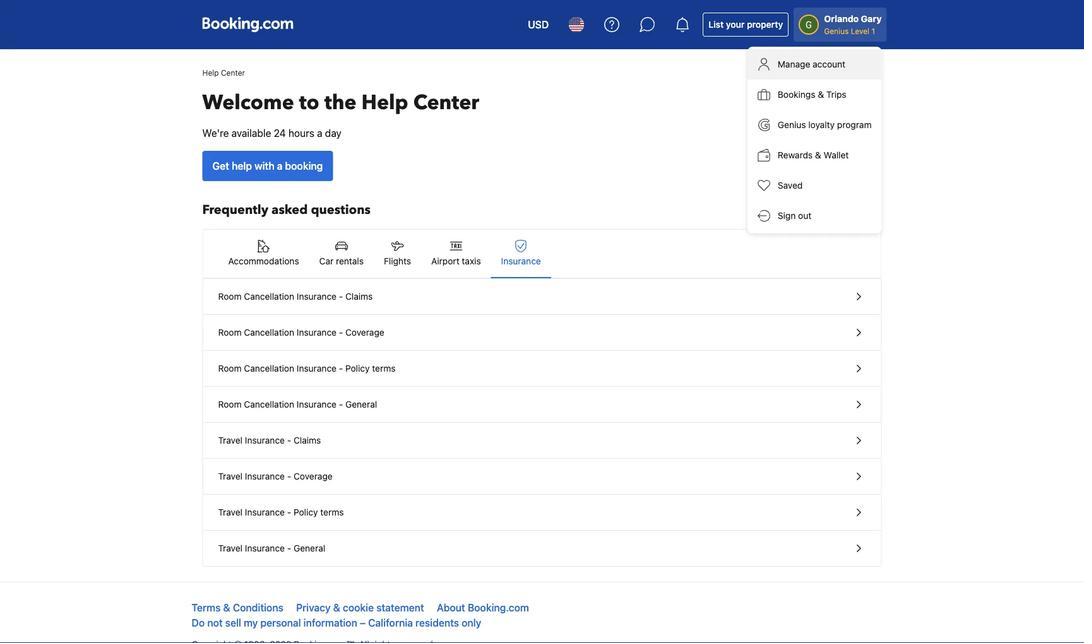 Task type: describe. For each thing, give the bounding box(es) containing it.
with
[[255, 160, 275, 172]]

0 horizontal spatial claims
[[294, 436, 321, 446]]

sign
[[778, 211, 796, 221]]

car
[[319, 256, 334, 267]]

welcome to the help center
[[203, 89, 480, 117]]

24
[[274, 127, 286, 139]]

cancellation for room cancellation insurance - policy terms
[[244, 364, 294, 374]]

orlando
[[825, 14, 859, 24]]

rewards
[[778, 150, 813, 160]]

insurance inside 'button'
[[245, 544, 285, 554]]

room cancellation insurance - general
[[218, 400, 377, 410]]

0 vertical spatial help
[[203, 68, 219, 77]]

residents
[[416, 618, 459, 630]]

cancellation for room cancellation insurance - general
[[244, 400, 294, 410]]

help center
[[203, 68, 245, 77]]

get help with a booking
[[213, 160, 323, 172]]

booking
[[285, 160, 323, 172]]

car rentals
[[319, 256, 364, 267]]

loyalty
[[809, 120, 835, 130]]

terms & conditions
[[192, 602, 284, 614]]

wallet
[[824, 150, 849, 160]]

we're available 24 hours a day
[[203, 127, 342, 139]]

genius inside genius loyalty program link
[[778, 120, 807, 130]]

privacy
[[296, 602, 331, 614]]

travel insurance - general button
[[203, 531, 882, 567]]

available
[[232, 127, 271, 139]]

to
[[299, 89, 320, 117]]

0 vertical spatial claims
[[346, 292, 373, 302]]

travel insurance - policy terms
[[218, 508, 344, 518]]

flights button
[[374, 230, 421, 278]]

travel for travel insurance - coverage
[[218, 472, 243, 482]]

travel insurance - claims button
[[203, 423, 882, 459]]

airport
[[432, 256, 460, 267]]

car rentals button
[[309, 230, 374, 278]]

flights
[[384, 256, 411, 267]]

insurance up room cancellation insurance - policy terms
[[297, 328, 337, 338]]

travel insurance - policy terms button
[[203, 495, 882, 531]]

out
[[799, 211, 812, 221]]

- inside 'button'
[[287, 544, 291, 554]]

room for room cancellation insurance - general
[[218, 400, 242, 410]]

rewards & wallet link
[[748, 140, 882, 171]]

travel insurance - claims
[[218, 436, 321, 446]]

hours
[[289, 127, 315, 139]]

welcome
[[203, 89, 294, 117]]

privacy & cookie statement link
[[296, 602, 424, 614]]

usd
[[528, 19, 549, 31]]

property
[[747, 19, 784, 30]]

your
[[727, 19, 745, 30]]

cancellation for room cancellation insurance - claims
[[244, 292, 294, 302]]

insurance button
[[491, 230, 551, 278]]

the
[[325, 89, 357, 117]]

0 horizontal spatial center
[[221, 68, 245, 77]]

about booking.com do not sell my personal information – california residents only
[[192, 602, 529, 630]]

sell
[[225, 618, 241, 630]]

insurance inside "button"
[[297, 400, 337, 410]]

0 vertical spatial terms
[[372, 364, 396, 374]]

room cancellation insurance - policy terms
[[218, 364, 396, 374]]

do
[[192, 618, 205, 630]]

frequently
[[203, 202, 269, 219]]

travel for travel insurance - claims
[[218, 436, 243, 446]]

airport taxis button
[[421, 230, 491, 278]]

conditions
[[233, 602, 284, 614]]

cookie
[[343, 602, 374, 614]]

room cancellation insurance - coverage
[[218, 328, 385, 338]]

a inside button
[[277, 160, 283, 172]]

frequently asked questions
[[203, 202, 371, 219]]

insurance up travel insurance - coverage on the left bottom of the page
[[245, 436, 285, 446]]

saved
[[778, 180, 803, 191]]

travel for travel insurance - policy terms
[[218, 508, 243, 518]]

not
[[207, 618, 223, 630]]

general inside "button"
[[346, 400, 377, 410]]

genius loyalty program
[[778, 120, 872, 130]]

questions
[[311, 202, 371, 219]]

day
[[325, 127, 342, 139]]

- inside "button"
[[339, 400, 343, 410]]



Task type: locate. For each thing, give the bounding box(es) containing it.
insurance down room cancellation insurance - policy terms
[[297, 400, 337, 410]]

room for room cancellation insurance - coverage
[[218, 328, 242, 338]]

- down room cancellation insurance - policy terms
[[339, 400, 343, 410]]

insurance
[[501, 256, 541, 267], [297, 292, 337, 302], [297, 328, 337, 338], [297, 364, 337, 374], [297, 400, 337, 410], [245, 436, 285, 446], [245, 472, 285, 482], [245, 508, 285, 518], [245, 544, 285, 554]]

0 horizontal spatial coverage
[[294, 472, 333, 482]]

list your property
[[709, 19, 784, 30]]

1 cancellation from the top
[[244, 292, 294, 302]]

list your property link
[[703, 13, 789, 37]]

room cancellation insurance - claims
[[218, 292, 373, 302]]

accommodations button
[[218, 230, 309, 278]]

–
[[360, 618, 366, 630]]

1 vertical spatial genius
[[778, 120, 807, 130]]

1 vertical spatial help
[[362, 89, 409, 117]]

& for wallet
[[816, 150, 822, 160]]

& left trips
[[818, 89, 825, 100]]

- down room cancellation insurance - general
[[287, 436, 291, 446]]

cancellation inside "button"
[[244, 400, 294, 410]]

travel up travel insurance - general
[[218, 508, 243, 518]]

booking.com online hotel reservations image
[[203, 17, 293, 32]]

-
[[339, 292, 343, 302], [339, 328, 343, 338], [339, 364, 343, 374], [339, 400, 343, 410], [287, 436, 291, 446], [287, 472, 291, 482], [287, 508, 291, 518], [287, 544, 291, 554]]

genius
[[825, 27, 849, 35], [778, 120, 807, 130]]

1 horizontal spatial center
[[414, 89, 480, 117]]

3 room from the top
[[218, 364, 242, 374]]

cancellation up room cancellation insurance - general
[[244, 364, 294, 374]]

terms
[[372, 364, 396, 374], [321, 508, 344, 518]]

insurance down the travel insurance - policy terms
[[245, 544, 285, 554]]

my
[[244, 618, 258, 630]]

& up sell
[[223, 602, 230, 614]]

- down car rentals
[[339, 292, 343, 302]]

genius left loyalty
[[778, 120, 807, 130]]

travel for travel insurance - general
[[218, 544, 243, 554]]

room
[[218, 292, 242, 302], [218, 328, 242, 338], [218, 364, 242, 374], [218, 400, 242, 410]]

- down the travel insurance - policy terms
[[287, 544, 291, 554]]

1 horizontal spatial claims
[[346, 292, 373, 302]]

claims down room cancellation insurance - general
[[294, 436, 321, 446]]

statement
[[377, 602, 424, 614]]

& left wallet
[[816, 150, 822, 160]]

room cancellation insurance - policy terms button
[[203, 351, 882, 387]]

get
[[213, 160, 229, 172]]

1 vertical spatial claims
[[294, 436, 321, 446]]

0 horizontal spatial help
[[203, 68, 219, 77]]

cancellation down accommodations
[[244, 292, 294, 302]]

0 horizontal spatial terms
[[321, 508, 344, 518]]

0 vertical spatial a
[[317, 127, 323, 139]]

genius inside orlando gary genius level 1
[[825, 27, 849, 35]]

cancellation up travel insurance - claims
[[244, 400, 294, 410]]

travel up travel insurance - coverage on the left bottom of the page
[[218, 436, 243, 446]]

- down travel insurance - coverage on the left bottom of the page
[[287, 508, 291, 518]]

travel up terms & conditions
[[218, 544, 243, 554]]

1 horizontal spatial policy
[[346, 364, 370, 374]]

insurance down travel insurance - claims
[[245, 472, 285, 482]]

1 room from the top
[[218, 292, 242, 302]]

general
[[346, 400, 377, 410], [294, 544, 326, 554]]

2 travel from the top
[[218, 472, 243, 482]]

help
[[203, 68, 219, 77], [362, 89, 409, 117]]

list
[[709, 19, 724, 30]]

we're
[[203, 127, 229, 139]]

bookings
[[778, 89, 816, 100]]

sign out
[[778, 211, 812, 221]]

0 vertical spatial coverage
[[346, 328, 385, 338]]

& for cookie
[[333, 602, 341, 614]]

rewards & wallet
[[778, 150, 849, 160]]

help
[[232, 160, 252, 172]]

cancellation
[[244, 292, 294, 302], [244, 328, 294, 338], [244, 364, 294, 374], [244, 400, 294, 410]]

bookings & trips
[[778, 89, 847, 100]]

get help with a booking button
[[203, 151, 333, 181]]

manage account
[[778, 59, 846, 70]]

0 vertical spatial general
[[346, 400, 377, 410]]

genius loyalty program link
[[748, 110, 882, 140]]

accommodations
[[228, 256, 299, 267]]

travel inside travel insurance - claims button
[[218, 436, 243, 446]]

1 travel from the top
[[218, 436, 243, 446]]

0 horizontal spatial policy
[[294, 508, 318, 518]]

trips
[[827, 89, 847, 100]]

- down room cancellation insurance - coverage
[[339, 364, 343, 374]]

cancellation for room cancellation insurance - coverage
[[244, 328, 294, 338]]

room cancellation insurance - coverage button
[[203, 315, 882, 351]]

account
[[813, 59, 846, 70]]

saved link
[[748, 171, 882, 201]]

level
[[852, 27, 870, 35]]

- up room cancellation insurance - policy terms
[[339, 328, 343, 338]]

about
[[437, 602, 466, 614]]

policy
[[346, 364, 370, 374], [294, 508, 318, 518]]

manage account link
[[748, 49, 882, 80]]

1 vertical spatial coverage
[[294, 472, 333, 482]]

travel insurance - general
[[218, 544, 326, 554]]

1 horizontal spatial help
[[362, 89, 409, 117]]

help up welcome
[[203, 68, 219, 77]]

terms
[[192, 602, 221, 614]]

insurance down car
[[297, 292, 337, 302]]

information
[[304, 618, 358, 630]]

room cancellation insurance - claims button
[[203, 279, 882, 315]]

only
[[462, 618, 482, 630]]

0 horizontal spatial general
[[294, 544, 326, 554]]

insurance up room cancellation insurance - claims button
[[501, 256, 541, 267]]

room cancellation insurance - general button
[[203, 387, 882, 423]]

program
[[838, 120, 872, 130]]

1 horizontal spatial general
[[346, 400, 377, 410]]

1 horizontal spatial coverage
[[346, 328, 385, 338]]

travel inside travel insurance - policy terms button
[[218, 508, 243, 518]]

about booking.com link
[[437, 602, 529, 614]]

3 cancellation from the top
[[244, 364, 294, 374]]

1 horizontal spatial a
[[317, 127, 323, 139]]

- up the travel insurance - policy terms
[[287, 472, 291, 482]]

sign out button
[[748, 201, 882, 231]]

claims down rentals
[[346, 292, 373, 302]]

room inside "button"
[[218, 400, 242, 410]]

1 vertical spatial policy
[[294, 508, 318, 518]]

cancellation down room cancellation insurance - claims at the top of page
[[244, 328, 294, 338]]

& up do not sell my personal information – california residents only link
[[333, 602, 341, 614]]

privacy & cookie statement
[[296, 602, 424, 614]]

travel inside travel insurance - coverage button
[[218, 472, 243, 482]]

insurance inside button
[[501, 256, 541, 267]]

room for room cancellation insurance - claims
[[218, 292, 242, 302]]

general inside 'button'
[[294, 544, 326, 554]]

travel inside travel insurance - general 'button'
[[218, 544, 243, 554]]

0 vertical spatial policy
[[346, 364, 370, 374]]

coverage
[[346, 328, 385, 338], [294, 472, 333, 482]]

bookings & trips link
[[748, 80, 882, 110]]

claims
[[346, 292, 373, 302], [294, 436, 321, 446]]

&
[[818, 89, 825, 100], [816, 150, 822, 160], [223, 602, 230, 614], [333, 602, 341, 614]]

0 horizontal spatial genius
[[778, 120, 807, 130]]

& for trips
[[818, 89, 825, 100]]

1 vertical spatial general
[[294, 544, 326, 554]]

travel
[[218, 436, 243, 446], [218, 472, 243, 482], [218, 508, 243, 518], [218, 544, 243, 554]]

4 cancellation from the top
[[244, 400, 294, 410]]

0 horizontal spatial a
[[277, 160, 283, 172]]

1 horizontal spatial terms
[[372, 364, 396, 374]]

1 horizontal spatial genius
[[825, 27, 849, 35]]

terms & conditions link
[[192, 602, 284, 614]]

taxis
[[462, 256, 481, 267]]

help right the
[[362, 89, 409, 117]]

insurance up travel insurance - general
[[245, 508, 285, 518]]

1 vertical spatial a
[[277, 160, 283, 172]]

do not sell my personal information – california residents only link
[[192, 618, 482, 630]]

booking.com
[[468, 602, 529, 614]]

travel insurance - coverage button
[[203, 459, 882, 495]]

insurance down room cancellation insurance - coverage
[[297, 364, 337, 374]]

1
[[872, 27, 876, 35]]

manage
[[778, 59, 811, 70]]

1 vertical spatial terms
[[321, 508, 344, 518]]

travel down travel insurance - claims
[[218, 472, 243, 482]]

asked
[[272, 202, 308, 219]]

usd button
[[521, 9, 557, 40]]

3 travel from the top
[[218, 508, 243, 518]]

a left "day"
[[317, 127, 323, 139]]

genius down the "orlando"
[[825, 27, 849, 35]]

4 travel from the top
[[218, 544, 243, 554]]

tab list
[[203, 230, 882, 279]]

california
[[369, 618, 413, 630]]

4 room from the top
[[218, 400, 242, 410]]

2 cancellation from the top
[[244, 328, 294, 338]]

personal
[[261, 618, 301, 630]]

0 vertical spatial center
[[221, 68, 245, 77]]

a right with
[[277, 160, 283, 172]]

0 vertical spatial genius
[[825, 27, 849, 35]]

1 vertical spatial center
[[414, 89, 480, 117]]

rentals
[[336, 256, 364, 267]]

tab list containing accommodations
[[203, 230, 882, 279]]

airport taxis
[[432, 256, 481, 267]]

2 room from the top
[[218, 328, 242, 338]]

& for conditions
[[223, 602, 230, 614]]

travel insurance - coverage
[[218, 472, 333, 482]]

orlando gary genius level 1
[[825, 14, 882, 35]]

gary
[[862, 14, 882, 24]]

room for room cancellation insurance - policy terms
[[218, 364, 242, 374]]



Task type: vqa. For each thing, say whether or not it's contained in the screenshot.
General in the button
yes



